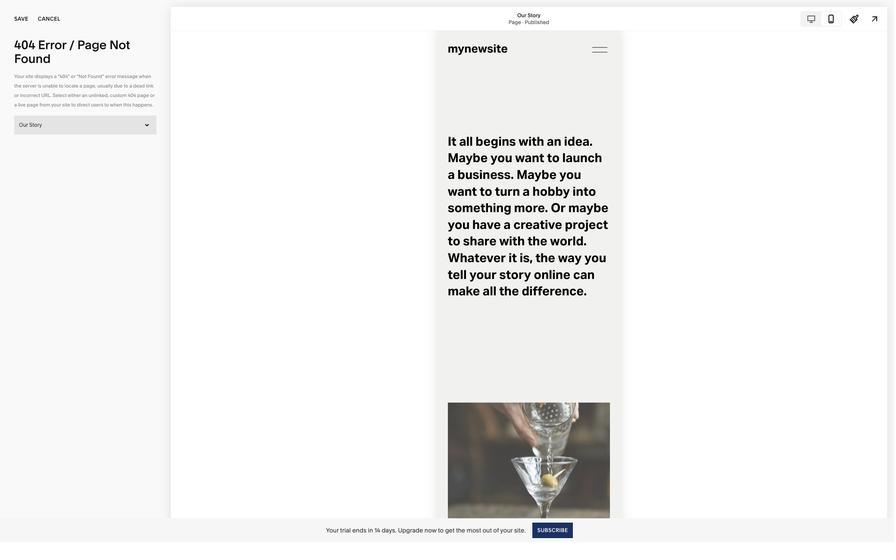 Task type: vqa. For each thing, say whether or not it's contained in the screenshot.
Year
no



Task type: locate. For each thing, give the bounding box(es) containing it.
your for your trial ends in 14 days. upgrade now to get the most out of your site.
[[326, 527, 339, 534]]

your inside your site displays a "404" or "not found" error message when the server is unable to locate a page, usually due to a dead link or incorrect url. select either an unlinked, custom 404 page or a live page from your site to direct users to when this happens.
[[14, 73, 24, 79]]

story for our story
[[29, 122, 42, 128]]

·
[[523, 19, 524, 25]]

1 vertical spatial page
[[77, 38, 107, 52]]

1 horizontal spatial your
[[501, 527, 513, 534]]

our down live
[[19, 122, 28, 128]]

site
[[25, 73, 33, 79], [62, 102, 70, 108]]

displays
[[34, 73, 53, 79]]

0 horizontal spatial your
[[51, 102, 61, 108]]

1 horizontal spatial when
[[139, 73, 151, 79]]

0 horizontal spatial 404
[[14, 38, 35, 52]]

site down select
[[62, 102, 70, 108]]

upgrade
[[398, 527, 423, 534]]

save button
[[14, 9, 28, 28]]

1 horizontal spatial the
[[456, 527, 466, 534]]

to left get
[[438, 527, 444, 534]]

your down select
[[51, 102, 61, 108]]

your right of
[[501, 527, 513, 534]]

404 error / page not found
[[14, 38, 130, 66]]

1 horizontal spatial page
[[137, 92, 149, 98]]

our
[[518, 12, 527, 18], [19, 122, 28, 128]]

to up select
[[59, 83, 63, 89]]

page up happens.
[[137, 92, 149, 98]]

a left page,
[[80, 83, 82, 89]]

0 vertical spatial page
[[137, 92, 149, 98]]

our up ·
[[518, 12, 527, 18]]

our story
[[19, 122, 42, 128]]

the right get
[[456, 527, 466, 534]]

1 horizontal spatial your
[[326, 527, 339, 534]]

users
[[91, 102, 103, 108]]

locate
[[65, 83, 78, 89]]

or
[[71, 73, 75, 79], [14, 92, 19, 98], [150, 92, 155, 98]]

page
[[137, 92, 149, 98], [27, 102, 38, 108]]

1 vertical spatial our
[[19, 122, 28, 128]]

0 vertical spatial the
[[14, 83, 21, 89]]

when down 'custom'
[[110, 102, 122, 108]]

1 horizontal spatial our
[[518, 12, 527, 18]]

page left ·
[[509, 19, 522, 25]]

1 horizontal spatial story
[[528, 12, 541, 18]]

1 vertical spatial when
[[110, 102, 122, 108]]

1 vertical spatial story
[[29, 122, 42, 128]]

1 vertical spatial your
[[501, 527, 513, 534]]

incorrect
[[20, 92, 40, 98]]

0 horizontal spatial your
[[14, 73, 24, 79]]

url.
[[41, 92, 52, 98]]

select
[[53, 92, 67, 98]]

or left "not
[[71, 73, 75, 79]]

to
[[59, 83, 63, 89], [124, 83, 128, 89], [71, 102, 76, 108], [104, 102, 109, 108], [438, 527, 444, 534]]

a
[[54, 73, 57, 79], [80, 83, 82, 89], [129, 83, 132, 89], [14, 102, 17, 108]]

"404"
[[58, 73, 70, 79]]

in
[[368, 527, 373, 534]]

story inside our story page · published
[[528, 12, 541, 18]]

due
[[114, 83, 123, 89]]

your left trial
[[326, 527, 339, 534]]

0 vertical spatial story
[[528, 12, 541, 18]]

"not
[[77, 73, 87, 79]]

message
[[117, 73, 138, 79]]

or down link
[[150, 92, 155, 98]]

link
[[146, 83, 154, 89]]

0 vertical spatial page
[[509, 19, 522, 25]]

either
[[68, 92, 81, 98]]

story up published
[[528, 12, 541, 18]]

0 vertical spatial your
[[51, 102, 61, 108]]

site up server
[[25, 73, 33, 79]]

404 inside your site displays a "404" or "not found" error message when the server is unable to locate a page, usually due to a dead link or incorrect url. select either an unlinked, custom 404 page or a live page from your site to direct users to when this happens.
[[128, 92, 136, 98]]

0 horizontal spatial page
[[77, 38, 107, 52]]

1 horizontal spatial site
[[62, 102, 70, 108]]

0 horizontal spatial page
[[27, 102, 38, 108]]

your
[[51, 102, 61, 108], [501, 527, 513, 534]]

when up link
[[139, 73, 151, 79]]

unable
[[42, 83, 58, 89]]

0 vertical spatial our
[[518, 12, 527, 18]]

1 horizontal spatial page
[[509, 19, 522, 25]]

your up server
[[14, 73, 24, 79]]

direct
[[77, 102, 90, 108]]

to down either
[[71, 102, 76, 108]]

1 horizontal spatial 404
[[128, 92, 136, 98]]

usually
[[97, 83, 113, 89]]

1 vertical spatial your
[[326, 527, 339, 534]]

1 vertical spatial page
[[27, 102, 38, 108]]

error
[[105, 73, 116, 79]]

0 horizontal spatial the
[[14, 83, 21, 89]]

your
[[14, 73, 24, 79], [326, 527, 339, 534]]

0 vertical spatial when
[[139, 73, 151, 79]]

story
[[528, 12, 541, 18], [29, 122, 42, 128]]

1 vertical spatial 404
[[128, 92, 136, 98]]

when
[[139, 73, 151, 79], [110, 102, 122, 108]]

404 down save button
[[14, 38, 35, 52]]

site.
[[515, 527, 526, 534]]

subscribe
[[538, 527, 568, 533]]

0 horizontal spatial our
[[19, 122, 28, 128]]

to right 'users'
[[104, 102, 109, 108]]

page inside our story page · published
[[509, 19, 522, 25]]

0 vertical spatial site
[[25, 73, 33, 79]]

page right /
[[77, 38, 107, 52]]

0 horizontal spatial story
[[29, 122, 42, 128]]

an
[[82, 92, 88, 98]]

0 vertical spatial your
[[14, 73, 24, 79]]

subscribe button
[[533, 523, 573, 538]]

0 vertical spatial 404
[[14, 38, 35, 52]]

or up live
[[14, 92, 19, 98]]

404 up this
[[128, 92, 136, 98]]

0 horizontal spatial when
[[110, 102, 122, 108]]

the left server
[[14, 83, 21, 89]]

a left live
[[14, 102, 17, 108]]

cancel
[[38, 16, 60, 22]]

/
[[69, 38, 75, 52]]

page
[[509, 19, 522, 25], [77, 38, 107, 52]]

story down from in the left top of the page
[[29, 122, 42, 128]]

our inside our story page · published
[[518, 12, 527, 18]]

happens.
[[133, 102, 153, 108]]

the
[[14, 83, 21, 89], [456, 527, 466, 534]]

page down incorrect on the top left
[[27, 102, 38, 108]]

tab list
[[802, 12, 842, 26]]

404
[[14, 38, 35, 52], [128, 92, 136, 98]]



Task type: describe. For each thing, give the bounding box(es) containing it.
to right due
[[124, 83, 128, 89]]

found
[[14, 51, 51, 66]]

dead
[[133, 83, 145, 89]]

not
[[110, 38, 130, 52]]

error
[[38, 38, 66, 52]]

0 horizontal spatial or
[[14, 92, 19, 98]]

404 inside 404 error / page not found
[[14, 38, 35, 52]]

0 horizontal spatial site
[[25, 73, 33, 79]]

the inside your site displays a "404" or "not found" error message when the server is unable to locate a page, usually due to a dead link or incorrect url. select either an unlinked, custom 404 page or a live page from your site to direct users to when this happens.
[[14, 83, 21, 89]]

our story page · published
[[509, 12, 550, 25]]

now
[[425, 527, 437, 534]]

get
[[445, 527, 455, 534]]

story for our story page · published
[[528, 12, 541, 18]]

unlinked,
[[89, 92, 109, 98]]

your inside your site displays a "404" or "not found" error message when the server is unable to locate a page, usually due to a dead link or incorrect url. select either an unlinked, custom 404 page or a live page from your site to direct users to when this happens.
[[51, 102, 61, 108]]

1 vertical spatial the
[[456, 527, 466, 534]]

1 horizontal spatial or
[[71, 73, 75, 79]]

1 vertical spatial site
[[62, 102, 70, 108]]

published
[[525, 19, 550, 25]]

days.
[[382, 527, 397, 534]]

our for our story
[[19, 122, 28, 128]]

is
[[38, 83, 41, 89]]

trial
[[340, 527, 351, 534]]

save
[[14, 16, 28, 22]]

live
[[18, 102, 26, 108]]

most
[[467, 527, 481, 534]]

a left dead
[[129, 83, 132, 89]]

this
[[123, 102, 131, 108]]

2 horizontal spatial or
[[150, 92, 155, 98]]

out
[[483, 527, 492, 534]]

server
[[23, 83, 37, 89]]

your trial ends in 14 days. upgrade now to get the most out of your site.
[[326, 527, 526, 534]]

your site displays a "404" or "not found" error message when the server is unable to locate a page, usually due to a dead link or incorrect url. select either an unlinked, custom 404 page or a live page from your site to direct users to when this happens.
[[14, 73, 155, 108]]

ends
[[353, 527, 367, 534]]

found"
[[88, 73, 104, 79]]

your for your site displays a "404" or "not found" error message when the server is unable to locate a page, usually due to a dead link or incorrect url. select either an unlinked, custom 404 page or a live page from your site to direct users to when this happens.
[[14, 73, 24, 79]]

cancel button
[[38, 9, 60, 28]]

a left "404"
[[54, 73, 57, 79]]

of
[[494, 527, 499, 534]]

14
[[375, 527, 381, 534]]

our for our story page · published
[[518, 12, 527, 18]]

page,
[[83, 83, 96, 89]]

from
[[40, 102, 50, 108]]

page inside 404 error / page not found
[[77, 38, 107, 52]]

custom
[[110, 92, 127, 98]]



